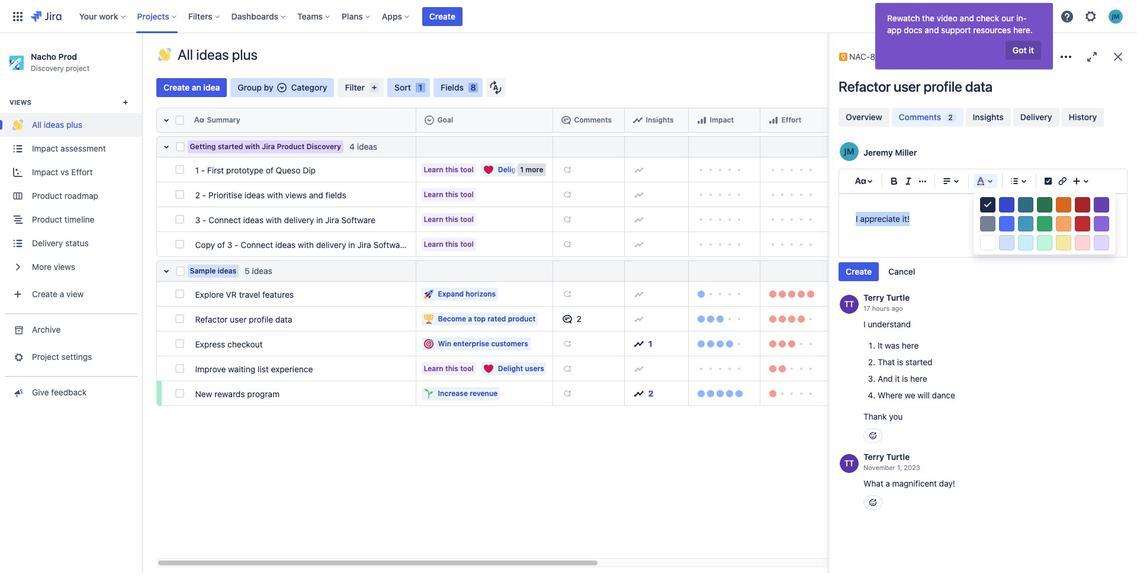 Task type: vqa. For each thing, say whether or not it's contained in the screenshot.
the Start a free trial of Standard or Premium. link
no



Task type: locate. For each thing, give the bounding box(es) containing it.
0 horizontal spatial profile
[[249, 314, 273, 324]]

comments right comments icon
[[574, 115, 612, 124]]

sort
[[394, 82, 411, 92]]

impact image
[[697, 115, 706, 125]]

3 learn from the top
[[424, 215, 443, 224]]

your work button
[[76, 7, 130, 26]]

1 horizontal spatial insights button
[[966, 108, 1011, 127]]

1 vertical spatial terry
[[864, 452, 884, 462]]

0 vertical spatial delight
[[498, 165, 523, 174]]

a for what
[[886, 479, 890, 489]]

terry up 17
[[864, 293, 884, 303]]

17
[[864, 304, 870, 312]]

refactor user profile data down the explore vr travel features at the left bottom of the page
[[195, 314, 292, 324]]

1 horizontal spatial delivery
[[1020, 112, 1052, 122]]

delivery for delivery status
[[32, 238, 63, 248]]

0 horizontal spatial plus
[[66, 120, 82, 130]]

here
[[902, 341, 919, 351], [910, 374, 927, 384]]

of right copy
[[217, 240, 225, 250]]

3 this from the top
[[445, 215, 458, 224]]

views right more
[[54, 262, 75, 272]]

all up impact assessment
[[32, 120, 42, 130]]

0 vertical spatial users
[[525, 165, 544, 174]]

effort inside impact vs effort link
[[71, 167, 93, 177]]

add reaction image for terry turtle 17 hours ago
[[868, 431, 878, 441]]

0 vertical spatial connect
[[209, 215, 241, 225]]

2 horizontal spatial a
[[886, 479, 890, 489]]

prioritise
[[208, 190, 242, 200]]

i inside text box
[[856, 214, 858, 224]]

create button right apps dropdown button
[[422, 7, 463, 26]]

effort right the vs
[[71, 167, 93, 177]]

all ideas plus up the idea
[[178, 46, 258, 63]]

turtle
[[886, 293, 910, 303], [886, 452, 910, 462]]

0 vertical spatial it
[[1029, 45, 1034, 55]]

dance
[[932, 390, 955, 400]]

users
[[525, 165, 544, 174], [525, 364, 544, 373]]

insights image
[[634, 339, 644, 349], [634, 389, 644, 398]]

delight
[[498, 165, 523, 174], [498, 364, 523, 373]]

1 horizontal spatial create button
[[839, 262, 879, 281]]

tab list
[[838, 107, 1129, 128]]

2 vertical spatial a
[[886, 479, 890, 489]]

profile
[[924, 78, 962, 95], [249, 314, 273, 324]]

2023
[[904, 464, 920, 471]]

autosave is enabled image
[[490, 81, 502, 95]]

delivery up copy of 3 - connect ideas with delivery in jira software
[[284, 215, 314, 225]]

create inside primary element
[[429, 11, 455, 21]]

2 option group from the top
[[974, 214, 1116, 233]]

all ideas plus link
[[0, 113, 142, 137]]

impact inside "link"
[[32, 144, 58, 154]]

0 horizontal spatial effort
[[71, 167, 93, 177]]

group
[[0, 83, 142, 314], [839, 262, 922, 281]]

i down 17
[[864, 319, 866, 329]]

horizons
[[466, 289, 496, 298]]

views down queso
[[285, 190, 307, 200]]

5 learn this tool from the top
[[424, 364, 474, 373]]

all inside jira product discovery navigation element
[[32, 120, 42, 130]]

it for got
[[1029, 45, 1034, 55]]

0 horizontal spatial and
[[309, 190, 323, 200]]

tool for 3 - connect ideas with delivery in jira software
[[460, 215, 474, 224]]

got it button
[[1006, 41, 1041, 60]]

and down the
[[925, 25, 939, 35]]

impact vs effort link
[[0, 161, 142, 184]]

1 horizontal spatial refactor
[[839, 78, 891, 95]]

rewatch the video and check our in- app docs and support resources here.
[[887, 13, 1033, 35]]

delight right :heart: image
[[498, 165, 523, 174]]

refactor up express
[[195, 314, 228, 324]]

first
[[207, 165, 224, 175]]

0 vertical spatial create button
[[422, 7, 463, 26]]

4 learn this tool from the top
[[424, 240, 474, 248]]

delight users right :heart: image
[[498, 165, 544, 174]]

create down more
[[32, 289, 57, 299]]

insights image for 2
[[634, 389, 644, 398]]

connect up 5 ideas
[[241, 240, 273, 250]]

tab list containing overview
[[838, 107, 1129, 128]]

comments inside tab list
[[899, 112, 941, 122]]

jira image
[[31, 9, 61, 23], [31, 9, 61, 23]]

1 vertical spatial user
[[230, 314, 247, 324]]

4 learn from the top
[[424, 240, 443, 248]]

idea
[[203, 82, 220, 92]]

of
[[266, 165, 274, 175], [217, 240, 225, 250]]

check
[[976, 13, 999, 23]]

of left queso
[[266, 165, 274, 175]]

comments up 'miller'
[[899, 112, 941, 122]]

2 vertical spatial impact
[[32, 167, 58, 177]]

collapse all image
[[159, 113, 173, 127]]

option group
[[974, 195, 1116, 214], [974, 214, 1116, 233], [974, 233, 1116, 252]]

link image
[[1056, 174, 1070, 188]]

i
[[856, 214, 858, 224], [864, 319, 866, 329]]

all ideas plus up impact assessment
[[32, 120, 82, 130]]

- left "prioritise"
[[202, 190, 206, 200]]

delivery down the fields
[[316, 240, 346, 250]]

become
[[438, 314, 466, 323]]

terry for terry turtle 17 hours ago
[[864, 293, 884, 303]]

group
[[238, 82, 262, 92]]

all right :wave: icon
[[178, 46, 193, 63]]

nacho prod discovery project
[[31, 52, 89, 73]]

- for first
[[201, 165, 205, 175]]

0 vertical spatial and
[[960, 13, 974, 23]]

insights left "delivery" button at right
[[973, 112, 1004, 122]]

and left the fields
[[309, 190, 323, 200]]

option group down bold green radio
[[974, 214, 1116, 233]]

apps button
[[378, 7, 414, 26]]

jira product discovery navigation element
[[0, 33, 142, 573]]

turtle inside terry turtle 17 hours ago
[[886, 293, 910, 303]]

november
[[864, 464, 895, 471]]

here up that is started on the bottom right of the page
[[902, 341, 919, 351]]

create a view
[[32, 289, 84, 299]]

roadmap
[[64, 191, 98, 201]]

1 users from the top
[[525, 165, 544, 174]]

0 horizontal spatial data
[[275, 314, 292, 324]]

Bold purple radio
[[1094, 197, 1109, 213]]

1 delight from the top
[[498, 165, 523, 174]]

1 vertical spatial data
[[275, 314, 292, 324]]

impact up "impact vs effort" in the top left of the page
[[32, 144, 58, 154]]

1 horizontal spatial data
[[965, 78, 993, 95]]

main content containing all ideas plus
[[0, 3, 1137, 573]]

Purple radio
[[1094, 216, 1109, 232]]

1 delight users from the top
[[498, 165, 544, 174]]

1 horizontal spatial it
[[1029, 45, 1034, 55]]

feedback image
[[12, 387, 24, 399]]

give feedback
[[32, 388, 87, 398]]

create right apps dropdown button
[[429, 11, 455, 21]]

day!
[[939, 479, 955, 489]]

3 cell from the left
[[625, 108, 689, 133]]

new
[[195, 389, 212, 399]]

0 horizontal spatial refactor user profile data
[[195, 314, 292, 324]]

become a top rated product
[[438, 314, 536, 323]]

goal image
[[424, 115, 434, 125]]

impact left the vs
[[32, 167, 58, 177]]

0 horizontal spatial in
[[316, 215, 323, 225]]

increase revenue
[[438, 389, 498, 398]]

- left first
[[201, 165, 205, 175]]

a right what
[[886, 479, 890, 489]]

impact right impact image
[[710, 115, 734, 124]]

insights image inside 1 button
[[634, 339, 644, 349]]

timeline
[[64, 215, 95, 225]]

ideas inside jira product discovery navigation element
[[44, 120, 64, 130]]

5 ideas
[[245, 266, 272, 276]]

project settings image
[[12, 352, 24, 363]]

product roadmap link
[[0, 184, 142, 208]]

users down the customers
[[525, 364, 544, 373]]

plus up the "group"
[[232, 46, 258, 63]]

create button up 17
[[839, 262, 879, 281]]

1 insights image from the top
[[634, 339, 644, 349]]

8
[[870, 52, 876, 62], [471, 82, 476, 92]]

2 vertical spatial and
[[309, 190, 323, 200]]

option group down green option
[[974, 233, 1116, 252]]

0 vertical spatial a
[[60, 289, 64, 299]]

i appreciate it!
[[856, 214, 910, 224]]

1 vertical spatial refactor user profile data
[[195, 314, 292, 324]]

White radio
[[980, 235, 996, 251]]

create button inside primary element
[[422, 7, 463, 26]]

1 option group from the top
[[974, 195, 1116, 214]]

vr
[[226, 289, 237, 299]]

1 vertical spatial of
[[217, 240, 225, 250]]

your profile and settings image
[[1109, 9, 1123, 23]]

refactor down nac-8 'link' at the right top of the page
[[839, 78, 891, 95]]

i for i appreciate it!
[[856, 214, 858, 224]]

2 users from the top
[[525, 364, 544, 373]]

1 tool from the top
[[460, 165, 474, 174]]

delivery left history
[[1020, 112, 1052, 122]]

impact assessment
[[32, 144, 106, 154]]

1 vertical spatial turtle
[[886, 452, 910, 462]]

1 vertical spatial and
[[925, 25, 939, 35]]

1 horizontal spatial 8
[[870, 52, 876, 62]]

delivery inside button
[[1020, 112, 1052, 122]]

1 vertical spatial delight users
[[498, 364, 544, 373]]

profile down travel
[[249, 314, 273, 324]]

data down resources
[[965, 78, 993, 95]]

0 horizontal spatial 2 button
[[558, 309, 620, 328]]

is down that is started on the bottom right of the page
[[902, 374, 908, 384]]

data down features
[[275, 314, 292, 324]]

it inside button
[[1029, 45, 1034, 55]]

0 vertical spatial here
[[902, 341, 919, 351]]

effort right effort icon
[[782, 115, 802, 124]]

0 horizontal spatial user
[[230, 314, 247, 324]]

0 vertical spatial refactor
[[839, 78, 891, 95]]

0 horizontal spatial a
[[60, 289, 64, 299]]

turtle inside "terry turtle november 1, 2023"
[[886, 452, 910, 462]]

refactor
[[839, 78, 891, 95], [195, 314, 228, 324]]

5 cell from the left
[[761, 108, 832, 133]]

1 vertical spatial all
[[32, 120, 42, 130]]

1 horizontal spatial group
[[839, 262, 922, 281]]

0 vertical spatial profile
[[924, 78, 962, 95]]

1 horizontal spatial user
[[894, 78, 921, 95]]

delivery up more
[[32, 238, 63, 248]]

Bold blue radio
[[999, 197, 1015, 213]]

1 horizontal spatial in
[[348, 240, 355, 250]]

1 horizontal spatial and
[[925, 25, 939, 35]]

3 option group from the top
[[974, 233, 1116, 252]]

learn for 2 - prioritise ideas with views and fields
[[424, 190, 443, 199]]

2 learn this tool from the top
[[424, 190, 474, 199]]

Bold green radio
[[1037, 197, 1053, 213]]

delight for improve waiting list experience
[[498, 364, 523, 373]]

resources
[[973, 25, 1011, 35]]

1 vertical spatial impact
[[32, 144, 58, 154]]

3 learn this tool from the top
[[424, 215, 474, 224]]

banner
[[0, 0, 1137, 33]]

and it is here
[[878, 374, 927, 384]]

delivery for delivery
[[1020, 112, 1052, 122]]

0 vertical spatial plus
[[232, 46, 258, 63]]

0 vertical spatial delivery
[[1020, 112, 1052, 122]]

tool for 2 - prioritise ideas with views and fields
[[460, 190, 474, 199]]

1 vertical spatial i
[[864, 319, 866, 329]]

help image
[[1060, 9, 1074, 23]]

text styles image
[[854, 174, 868, 188]]

1 horizontal spatial refactor user profile data
[[839, 78, 993, 95]]

add reaction image
[[868, 431, 878, 441], [868, 498, 878, 508]]

add image
[[562, 165, 572, 174], [562, 190, 572, 199], [562, 190, 572, 199], [562, 215, 572, 224], [562, 240, 572, 249], [562, 289, 572, 299], [634, 314, 644, 324], [562, 339, 572, 349], [562, 364, 572, 373], [634, 364, 644, 373], [562, 389, 572, 398], [562, 389, 572, 398]]

insights button left impact image
[[629, 111, 684, 130]]

2 learn from the top
[[424, 190, 443, 199]]

effort button
[[765, 111, 827, 130]]

it
[[1029, 45, 1034, 55], [895, 374, 900, 384]]

2 turtle from the top
[[886, 452, 910, 462]]

insights button left "delivery" button at right
[[966, 108, 1011, 127]]

Gray radio
[[980, 216, 996, 232]]

i understand
[[864, 319, 911, 329]]

plus inside jira product discovery navigation element
[[66, 120, 82, 130]]

getting
[[190, 142, 216, 151], [190, 142, 216, 151]]

turtle up ago
[[886, 293, 910, 303]]

a for become
[[468, 314, 472, 323]]

0 horizontal spatial group
[[0, 83, 142, 314]]

2 insights image from the top
[[634, 389, 644, 398]]

1 horizontal spatial effort
[[782, 115, 802, 124]]

a inside popup button
[[60, 289, 64, 299]]

0 vertical spatial 3
[[195, 215, 200, 225]]

all
[[178, 46, 193, 63], [32, 120, 42, 130]]

2 add reaction image from the top
[[868, 498, 878, 508]]

2 terry from the top
[[864, 452, 884, 462]]

jeremy miller
[[864, 147, 917, 157]]

0 vertical spatial insights image
[[634, 339, 644, 349]]

3 up copy
[[195, 215, 200, 225]]

connect
[[209, 215, 241, 225], [241, 240, 273, 250]]

0 horizontal spatial delivery
[[284, 215, 314, 225]]

Yellow radio
[[1056, 216, 1072, 232]]

impact for impact assessment
[[32, 144, 58, 154]]

banner containing your work
[[0, 0, 1137, 33]]

1 horizontal spatial insights
[[973, 112, 1004, 122]]

4 tool from the top
[[460, 240, 474, 248]]

1 horizontal spatial i
[[864, 319, 866, 329]]

1 vertical spatial refactor
[[195, 314, 228, 324]]

add image
[[562, 165, 572, 174], [634, 165, 644, 174], [634, 190, 644, 199], [562, 215, 572, 224], [634, 215, 644, 224], [562, 240, 572, 249], [634, 240, 644, 249], [562, 289, 572, 299], [634, 289, 644, 299], [562, 339, 572, 349], [562, 364, 572, 373]]

Main content area, start typing to enter text. text field
[[856, 212, 1111, 226]]

terry
[[864, 293, 884, 303], [864, 452, 884, 462]]

was
[[885, 341, 900, 351]]

it was here
[[878, 341, 919, 351]]

:wave: image
[[158, 48, 171, 61], [12, 120, 23, 131], [12, 120, 23, 131]]

1 horizontal spatial comments
[[899, 112, 941, 122]]

it right 'and'
[[895, 374, 900, 384]]

2 delight from the top
[[498, 364, 523, 373]]

:dart: image
[[424, 339, 433, 349]]

create
[[429, 11, 455, 21], [163, 82, 190, 92], [846, 267, 872, 277], [32, 289, 57, 299]]

impact for impact
[[710, 115, 734, 124]]

0 horizontal spatial all
[[32, 120, 42, 130]]

- for connect
[[203, 215, 206, 225]]

1 horizontal spatial a
[[468, 314, 472, 323]]

connect down "prioritise"
[[209, 215, 241, 225]]

0 vertical spatial effort
[[782, 115, 802, 124]]

0 horizontal spatial views
[[54, 262, 75, 272]]

this for 3 - connect ideas with delivery in jira software
[[445, 215, 458, 224]]

insights image for 1
[[634, 339, 644, 349]]

1 horizontal spatial 2 button
[[629, 384, 684, 403]]

0 vertical spatial all ideas plus
[[178, 46, 258, 63]]

profile down support
[[924, 78, 962, 95]]

1 vertical spatial all ideas plus
[[32, 120, 82, 130]]

3 right copy
[[227, 240, 232, 250]]

2 tool from the top
[[460, 190, 474, 199]]

project settings button
[[0, 346, 142, 369]]

1 vertical spatial delivery
[[32, 238, 63, 248]]

i left "appreciate"
[[856, 214, 858, 224]]

1 horizontal spatial views
[[285, 190, 307, 200]]

1 cell from the left
[[416, 108, 553, 133]]

cell
[[416, 108, 553, 133], [553, 108, 625, 133], [625, 108, 689, 133], [689, 108, 761, 133], [761, 108, 832, 133]]

discovery
[[31, 64, 64, 73], [307, 142, 341, 151], [307, 142, 341, 151]]

search image
[[917, 12, 926, 21]]

:rocket: image
[[424, 289, 433, 299], [424, 289, 433, 299]]

video
[[937, 13, 958, 23]]

will
[[918, 390, 930, 400]]

0 vertical spatial turtle
[[886, 293, 910, 303]]

create left the an
[[163, 82, 190, 92]]

in
[[316, 215, 323, 225], [348, 240, 355, 250]]

turtle up 1,
[[886, 452, 910, 462]]

1 vertical spatial in
[[348, 240, 355, 250]]

Default radio
[[980, 197, 996, 213]]

delight down the customers
[[498, 364, 523, 373]]

is right the that
[[897, 357, 903, 367]]

a left view
[[60, 289, 64, 299]]

a left top
[[468, 314, 472, 323]]

and up support
[[960, 13, 974, 23]]

:heart: image
[[484, 165, 493, 174], [484, 364, 493, 373], [484, 364, 493, 373]]

insights right insights image
[[646, 115, 674, 124]]

- up copy
[[203, 215, 206, 225]]

plus up 'impact assessment' "link"
[[66, 120, 82, 130]]

1 vertical spatial connect
[[241, 240, 273, 250]]

impact vs effort
[[32, 167, 93, 177]]

1 this from the top
[[445, 165, 458, 174]]

teams
[[297, 11, 323, 21]]

0 vertical spatial delivery
[[284, 215, 314, 225]]

ago
[[892, 304, 903, 312]]

terry inside "terry turtle november 1, 2023"
[[864, 452, 884, 462]]

1 vertical spatial users
[[525, 364, 544, 373]]

learn for 3 - connect ideas with delivery in jira software
[[424, 215, 443, 224]]

1 vertical spatial views
[[54, 262, 75, 272]]

2 cell from the left
[[553, 108, 625, 133]]

1 terry from the top
[[864, 293, 884, 303]]

0 vertical spatial delight users
[[498, 165, 544, 174]]

1 horizontal spatial all
[[178, 46, 193, 63]]

learn for copy of 3 - connect ideas with delivery in jira software
[[424, 240, 443, 248]]

main content
[[0, 3, 1137, 573]]

nacho
[[31, 52, 56, 62]]

italic ⌘i image
[[902, 174, 916, 188]]

impact
[[710, 115, 734, 124], [32, 144, 58, 154], [32, 167, 58, 177]]

more
[[526, 165, 543, 174]]

this
[[445, 165, 458, 174], [445, 190, 458, 199], [445, 215, 458, 224], [445, 240, 458, 248], [445, 364, 458, 373]]

with
[[245, 142, 260, 151], [245, 142, 260, 151], [267, 190, 283, 200], [266, 215, 282, 225], [298, 240, 314, 250]]

discovery inside nacho prod discovery project
[[31, 64, 64, 73]]

add reaction image for terry turtle november 1, 2023
[[868, 498, 878, 508]]

1 vertical spatial add reaction image
[[868, 498, 878, 508]]

getting started with jira product discovery
[[190, 142, 341, 151], [190, 142, 341, 151]]

1 vertical spatial it
[[895, 374, 900, 384]]

refactor user profile data down docs
[[839, 78, 993, 95]]

3 tool from the top
[[460, 215, 474, 224]]

terry for terry turtle november 1, 2023
[[864, 452, 884, 462]]

terry up the november
[[864, 452, 884, 462]]

add reaction image down what
[[868, 498, 878, 508]]

filter
[[345, 82, 365, 92]]

terry turtle november 1, 2023
[[864, 452, 920, 471]]

delivery inside jira product discovery navigation element
[[32, 238, 63, 248]]

apps
[[382, 11, 402, 21]]

status
[[65, 238, 89, 248]]

2 delight users from the top
[[498, 364, 544, 373]]

i for i understand
[[864, 319, 866, 329]]

0 vertical spatial 8
[[870, 52, 876, 62]]

2 this from the top
[[445, 190, 458, 199]]

users right :heart: image
[[525, 165, 544, 174]]

align left image
[[940, 174, 954, 188]]

action item image
[[1041, 174, 1056, 188]]

here up where we will dance
[[910, 374, 927, 384]]

0 vertical spatial 2 button
[[558, 309, 620, 328]]

0 horizontal spatial it
[[895, 374, 900, 384]]

4 ideas
[[350, 142, 377, 152], [350, 142, 377, 152]]

delight users down the customers
[[498, 364, 544, 373]]

explore
[[195, 289, 224, 299]]

software
[[341, 215, 376, 225], [373, 240, 408, 250]]

0 horizontal spatial insights
[[646, 115, 674, 124]]

0 vertical spatial all
[[178, 46, 193, 63]]

learn this tool for 2 - prioritise ideas with views and fields
[[424, 190, 474, 199]]

terry inside terry turtle 17 hours ago
[[864, 293, 884, 303]]

impact inside button
[[710, 115, 734, 124]]

users for 1 - first prototype of queso dip
[[525, 165, 544, 174]]

1 vertical spatial a
[[468, 314, 472, 323]]

it right got
[[1029, 45, 1034, 55]]

option group up green option
[[974, 195, 1116, 214]]

expand image
[[1085, 50, 1099, 64]]

comments button
[[558, 111, 620, 130]]

our
[[1002, 13, 1014, 23]]

1 add reaction image from the top
[[868, 431, 878, 441]]

improve
[[195, 364, 226, 374]]

add reaction image down 'thank'
[[868, 431, 878, 441]]

1 turtle from the top
[[886, 293, 910, 303]]

4 this from the top
[[445, 240, 458, 248]]

copy of 3 - connect ideas with delivery in jira software
[[195, 240, 408, 250]]

8 inside 'link'
[[870, 52, 876, 62]]

3
[[195, 215, 200, 225], [227, 240, 232, 250]]



Task type: describe. For each thing, give the bounding box(es) containing it.
0 horizontal spatial refactor
[[195, 314, 228, 324]]

Bold teal radio
[[1018, 197, 1034, 213]]

terry turtle 17 hours ago
[[864, 293, 910, 312]]

impact button
[[693, 111, 756, 130]]

understand
[[868, 319, 911, 329]]

0 horizontal spatial insights button
[[629, 111, 684, 130]]

more formatting image
[[916, 174, 930, 188]]

goal button
[[421, 111, 548, 130]]

magnificent
[[892, 479, 937, 489]]

dip
[[303, 165, 316, 175]]

overview button
[[839, 108, 889, 127]]

views
[[9, 98, 31, 106]]

project settings
[[32, 352, 92, 362]]

1 horizontal spatial delivery
[[316, 240, 346, 250]]

fields
[[441, 82, 464, 92]]

1 vertical spatial software
[[373, 240, 408, 250]]

projects button
[[134, 7, 181, 26]]

create inside popup button
[[32, 289, 57, 299]]

summary button
[[190, 111, 411, 130]]

rewards
[[214, 389, 245, 399]]

got
[[1013, 45, 1027, 55]]

it
[[878, 341, 883, 351]]

comments inside button
[[574, 115, 612, 124]]

teams button
[[294, 7, 335, 26]]

1 vertical spatial profile
[[249, 314, 273, 324]]

project
[[66, 64, 89, 73]]

Subtle green radio
[[1037, 235, 1053, 251]]

Bold red radio
[[1075, 197, 1090, 213]]

product timeline
[[32, 215, 95, 225]]

tool for copy of 3 - connect ideas with delivery in jira software
[[460, 240, 474, 248]]

nac-8
[[849, 52, 876, 62]]

more views link
[[0, 256, 142, 279]]

1 horizontal spatial plus
[[232, 46, 258, 63]]

in-
[[1017, 13, 1027, 23]]

Blue radio
[[999, 216, 1015, 232]]

overview
[[846, 112, 882, 122]]

Subtle red radio
[[1075, 235, 1090, 251]]

1 horizontal spatial all ideas plus
[[178, 46, 258, 63]]

archive button
[[0, 318, 142, 342]]

turtle for terry turtle 17 hours ago
[[886, 293, 910, 303]]

product inside "link"
[[32, 191, 62, 201]]

delight users for 1 - first prototype of queso dip
[[498, 165, 544, 174]]

:seedling: image
[[424, 389, 433, 398]]

project
[[32, 352, 59, 362]]

1 vertical spatial create button
[[839, 262, 879, 281]]

impact for impact vs effort
[[32, 167, 58, 177]]

appswitcher icon image
[[11, 9, 25, 23]]

appreciate
[[860, 214, 900, 224]]

Bold orange radio
[[1056, 197, 1072, 213]]

4 cell from the left
[[689, 108, 761, 133]]

new rewards program
[[195, 389, 280, 399]]

1 vertical spatial 3
[[227, 240, 232, 250]]

1 vertical spatial is
[[902, 374, 908, 384]]

thank you
[[864, 412, 903, 422]]

group containing all ideas plus
[[0, 83, 142, 314]]

this for copy of 3 - connect ideas with delivery in jira software
[[445, 240, 458, 248]]

summary image
[[194, 115, 203, 125]]

sample ideas
[[190, 267, 236, 275]]

0 vertical spatial refactor user profile data
[[839, 78, 993, 95]]

Subtle teal radio
[[1018, 235, 1034, 251]]

default image
[[981, 198, 995, 212]]

dashboards button
[[228, 7, 290, 26]]

history
[[1069, 112, 1097, 122]]

1 vertical spatial 2 button
[[629, 384, 684, 403]]

your work
[[79, 11, 118, 21]]

comments image
[[561, 115, 571, 125]]

3 - connect ideas with delivery in jira software
[[195, 215, 376, 225]]

summary
[[207, 115, 240, 124]]

work
[[99, 11, 118, 21]]

0 vertical spatial software
[[341, 215, 376, 225]]

Search field
[[912, 7, 1031, 26]]

sample
[[190, 267, 216, 275]]

assessment
[[60, 144, 106, 154]]

0 vertical spatial in
[[316, 215, 323, 225]]

0 horizontal spatial 8
[[471, 82, 476, 92]]

:trophy: image
[[424, 314, 433, 324]]

travel
[[239, 289, 260, 299]]

group containing create
[[839, 262, 922, 281]]

archive
[[32, 325, 61, 335]]

prototype
[[226, 165, 264, 175]]

feedback
[[51, 388, 87, 398]]

effort image
[[769, 115, 778, 125]]

history button
[[1062, 108, 1104, 127]]

turtle for terry turtle november 1, 2023
[[886, 452, 910, 462]]

this for 2 - prioritise ideas with views and fields
[[445, 190, 458, 199]]

:heart: image for 1 - first prototype of queso dip
[[484, 165, 493, 174]]

enterprise
[[453, 339, 489, 348]]

group by
[[238, 82, 273, 92]]

effort inside effort button
[[782, 115, 802, 124]]

create an idea button
[[156, 78, 227, 97]]

learn this tool for 3 - connect ideas with delivery in jira software
[[424, 215, 474, 224]]

create a view button
[[0, 283, 142, 307]]

the
[[922, 13, 935, 23]]

what a magnificent day!
[[864, 479, 955, 489]]

and
[[878, 374, 893, 384]]

primary element
[[7, 0, 903, 33]]

delivery button
[[1013, 108, 1059, 127]]

5 this from the top
[[445, 364, 458, 373]]

product roadmap
[[32, 191, 98, 201]]

0 vertical spatial is
[[897, 357, 903, 367]]

Teal radio
[[1018, 216, 1034, 232]]

insights inside tab list
[[973, 112, 1004, 122]]

delivery status
[[32, 238, 89, 248]]

settings
[[61, 352, 92, 362]]

impact assessment link
[[0, 137, 142, 161]]

1 button
[[629, 334, 684, 353]]

:heart: image
[[484, 165, 493, 174]]

create inside button
[[163, 82, 190, 92]]

- for prioritise
[[202, 190, 206, 200]]

waiting
[[228, 364, 255, 374]]

:dart: image
[[424, 339, 433, 349]]

0 vertical spatial of
[[266, 165, 274, 175]]

by
[[264, 82, 273, 92]]

plans
[[342, 11, 363, 21]]

0 vertical spatial data
[[965, 78, 993, 95]]

increase
[[438, 389, 468, 398]]

- right copy
[[235, 240, 238, 250]]

cancel button
[[881, 262, 922, 281]]

delight users for improve waiting list experience
[[498, 364, 544, 373]]

create up 17
[[846, 267, 872, 277]]

5 tool from the top
[[460, 364, 474, 373]]

plans button
[[338, 7, 375, 26]]

lists image
[[1008, 174, 1022, 188]]

1 learn from the top
[[424, 165, 443, 174]]

learn this tool for copy of 3 - connect ideas with delivery in jira software
[[424, 240, 474, 248]]

single select dropdown image
[[277, 83, 286, 92]]

views inside jira product discovery navigation element
[[54, 262, 75, 272]]

all ideas plus inside group
[[32, 120, 82, 130]]

expand
[[438, 289, 464, 298]]

5
[[245, 266, 250, 276]]

Subtle yellow radio
[[1056, 235, 1072, 251]]

:heart: image for improve waiting list experience
[[484, 364, 493, 373]]

filters button
[[185, 7, 224, 26]]

rewatch
[[887, 13, 920, 23]]

fields
[[326, 190, 346, 200]]

top
[[474, 314, 486, 323]]

bold ⌘b image
[[887, 174, 902, 188]]

docs
[[904, 25, 923, 35]]

2 horizontal spatial and
[[960, 13, 974, 23]]

it!
[[903, 214, 910, 224]]

1 inside button
[[648, 339, 653, 349]]

:trophy: image
[[424, 314, 433, 324]]

insights image
[[633, 115, 642, 125]]

1 learn this tool from the top
[[424, 165, 474, 174]]

here.
[[1013, 25, 1033, 35]]

Subtle purple radio
[[1094, 235, 1109, 251]]

0 horizontal spatial of
[[217, 240, 225, 250]]

comments image
[[562, 314, 572, 324]]

:wave: image
[[158, 48, 171, 61]]

1 - first prototype of queso dip
[[195, 165, 316, 175]]

1 more
[[520, 165, 543, 174]]

close image
[[1111, 50, 1125, 64]]

more image
[[1059, 50, 1073, 64]]

cancel
[[889, 267, 915, 277]]

that
[[878, 357, 895, 367]]

filter button
[[338, 78, 384, 97]]

delivery status link
[[0, 232, 142, 256]]

Green radio
[[1037, 216, 1053, 232]]

:seedling: image
[[424, 389, 433, 398]]

Red radio
[[1075, 216, 1090, 232]]

5 learn from the top
[[424, 364, 443, 373]]

Subtle blue radio
[[999, 235, 1015, 251]]

delight for 1 - first prototype of queso dip
[[498, 165, 523, 174]]

0 vertical spatial views
[[285, 190, 307, 200]]

settings image
[[1084, 9, 1098, 23]]

your
[[79, 11, 97, 21]]

a for create
[[60, 289, 64, 299]]

users for improve waiting list experience
[[525, 364, 544, 373]]

it for and
[[895, 374, 900, 384]]

list
[[258, 364, 269, 374]]

1 vertical spatial here
[[910, 374, 927, 384]]

nac-
[[849, 52, 870, 62]]

expand horizons
[[438, 289, 496, 298]]

program
[[247, 389, 280, 399]]

current project sidebar image
[[129, 47, 155, 71]]



